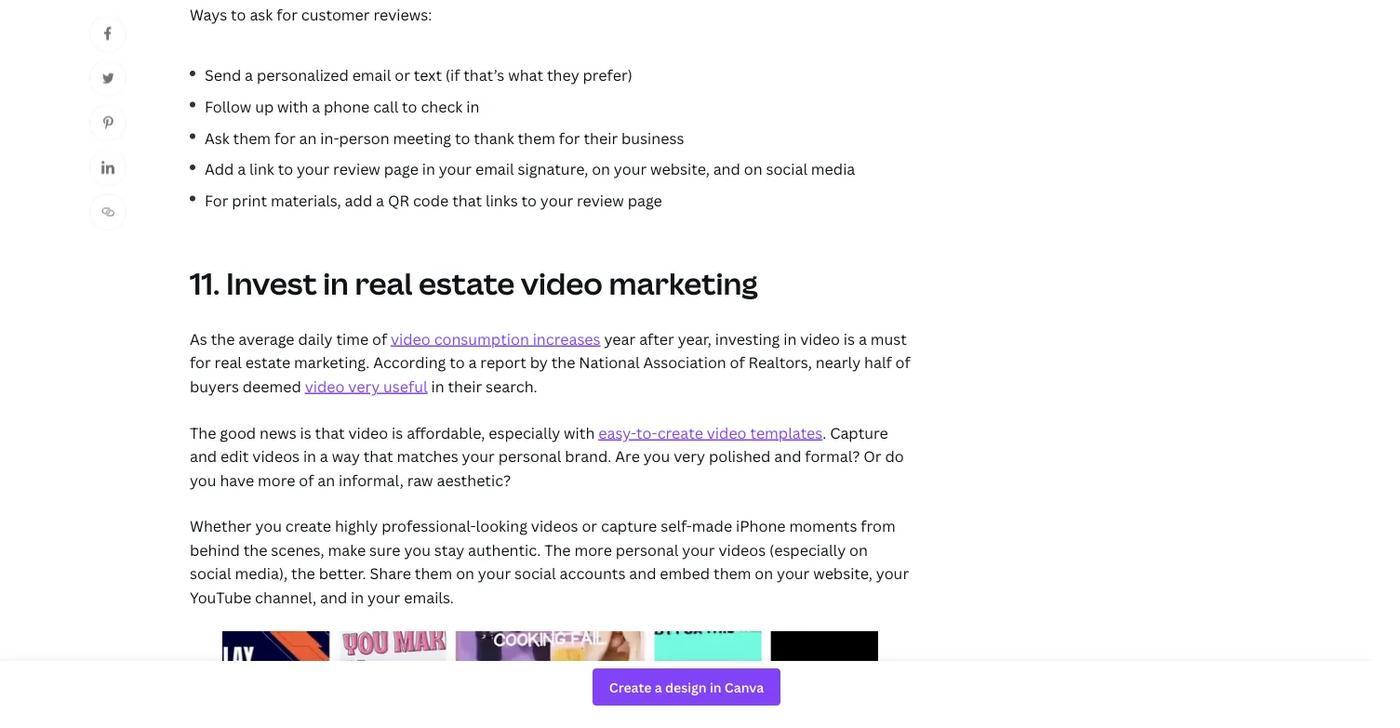 Task type: locate. For each thing, give the bounding box(es) containing it.
on right signature,
[[592, 159, 611, 179]]

personal down capture
[[616, 541, 679, 561]]

your up materials,
[[297, 159, 330, 179]]

personal down especially
[[499, 447, 562, 467]]

very down easy-to-create video templates link in the bottom of the page
[[674, 447, 706, 467]]

1 horizontal spatial their
[[584, 128, 618, 148]]

page up qr
[[384, 159, 419, 179]]

estate down the average
[[246, 353, 291, 373]]

code
[[413, 190, 449, 210]]

for print materials, add a qr code that links to your review page
[[205, 190, 663, 210]]

of left informal,
[[299, 471, 314, 491]]

real
[[355, 264, 413, 304], [215, 353, 242, 373]]

that inside the . capture and edit videos in a way that matches your personal brand. are you very polished and formal? or do you have more of an informal, raw aesthetic?
[[364, 447, 394, 467]]

1 horizontal spatial that
[[364, 447, 394, 467]]

an down way on the bottom left
[[318, 471, 335, 491]]

0 horizontal spatial very
[[348, 377, 380, 397]]

your down signature,
[[541, 190, 574, 210]]

0 horizontal spatial real
[[215, 353, 242, 373]]

estate
[[419, 264, 515, 304], [246, 353, 291, 373]]

2 horizontal spatial that
[[453, 190, 482, 210]]

share
[[370, 564, 411, 584]]

embed
[[660, 564, 710, 584]]

more inside whether you create highly professional-looking videos or capture self-made iphone moments from behind the scenes, make sure you stay authentic. the more personal your videos (especially on social media), the better. share them on your social accounts and embed them on your website, your youtube channel, and in your emails.
[[575, 541, 612, 561]]

videos down news
[[253, 447, 300, 467]]

0 horizontal spatial page
[[384, 159, 419, 179]]

polished
[[709, 447, 771, 467]]

an
[[299, 128, 317, 148], [318, 471, 335, 491]]

1 horizontal spatial is
[[392, 423, 403, 443]]

easy-
[[599, 423, 637, 443]]

your down from
[[877, 564, 910, 584]]

1 vertical spatial personal
[[616, 541, 679, 561]]

1 vertical spatial an
[[318, 471, 335, 491]]

1 vertical spatial videos
[[531, 517, 579, 537]]

1 vertical spatial that
[[315, 423, 345, 443]]

more up accounts
[[575, 541, 612, 561]]

a
[[245, 65, 253, 85], [312, 97, 320, 117], [238, 159, 246, 179], [376, 190, 384, 210], [859, 329, 867, 349], [469, 353, 477, 373], [320, 447, 328, 467]]

you up scenes,
[[255, 517, 282, 537]]

1 horizontal spatial videos
[[531, 517, 579, 537]]

is right news
[[300, 423, 312, 443]]

social left media
[[766, 159, 808, 179]]

or
[[395, 65, 410, 85], [582, 517, 598, 537]]

your down made
[[683, 541, 715, 561]]

1 horizontal spatial personal
[[616, 541, 679, 561]]

1 horizontal spatial very
[[674, 447, 706, 467]]

1 horizontal spatial an
[[318, 471, 335, 491]]

0 horizontal spatial the
[[190, 423, 216, 443]]

capture
[[830, 423, 889, 443]]

1 vertical spatial more
[[575, 541, 612, 561]]

1 vertical spatial with
[[564, 423, 595, 443]]

channel,
[[255, 588, 317, 608]]

thank
[[474, 128, 514, 148]]

your down ask them for an in-person meeting to thank them for their business
[[439, 159, 472, 179]]

0 vertical spatial personal
[[499, 447, 562, 467]]

that
[[453, 190, 482, 210], [315, 423, 345, 443], [364, 447, 394, 467]]

personal inside whether you create highly professional-looking videos or capture self-made iphone moments from behind the scenes, make sure you stay authentic. the more personal your videos (especially on social media), the better. share them on your social accounts and embed them on your website, your youtube channel, and in your emails.
[[616, 541, 679, 561]]

year after year, investing in video is a must for real estate marketing. according to a report by the national association of realtors, nearly half of buyers deemed
[[190, 329, 911, 397]]

the down scenes,
[[291, 564, 315, 584]]

website, down business
[[651, 159, 710, 179]]

1 vertical spatial real
[[215, 353, 242, 373]]

very down marketing.
[[348, 377, 380, 397]]

0 horizontal spatial is
[[300, 423, 312, 443]]

more inside the . capture and edit videos in a way that matches your personal brand. are you very polished and formal? or do you have more of an informal, raw aesthetic?
[[258, 471, 296, 491]]

email down thank
[[476, 159, 514, 179]]

a left qr
[[376, 190, 384, 210]]

website, down (especially
[[814, 564, 873, 584]]

0 vertical spatial review
[[333, 159, 381, 179]]

on down stay
[[456, 564, 475, 584]]

qr
[[388, 190, 410, 210]]

whether you create highly professional-looking videos or capture self-made iphone moments from behind the scenes, make sure you stay authentic. the more personal your videos (especially on social media), the better. share them on your social accounts and embed them on your website, your youtube channel, and in your emails.
[[190, 517, 910, 608]]

more
[[258, 471, 296, 491], [575, 541, 612, 561]]

in left way on the bottom left
[[303, 447, 316, 467]]

way
[[332, 447, 360, 467]]

create
[[658, 423, 704, 443], [286, 517, 331, 537]]

review
[[333, 159, 381, 179], [577, 190, 624, 210]]

2 horizontal spatial is
[[844, 329, 856, 349]]

the up media),
[[244, 541, 268, 561]]

looking
[[476, 517, 528, 537]]

of right half
[[896, 353, 911, 373]]

0 vertical spatial page
[[384, 159, 419, 179]]

0 vertical spatial or
[[395, 65, 410, 85]]

your down the authentic.
[[478, 564, 511, 584]]

0 vertical spatial website,
[[651, 159, 710, 179]]

realtors,
[[749, 353, 813, 373]]

formal?
[[805, 447, 860, 467]]

page down business
[[628, 190, 663, 210]]

1 vertical spatial website,
[[814, 564, 873, 584]]

social down the authentic.
[[515, 564, 556, 584]]

0 horizontal spatial social
[[190, 564, 231, 584]]

a inside the . capture and edit videos in a way that matches your personal brand. are you very polished and formal? or do you have more of an informal, raw aesthetic?
[[320, 447, 328, 467]]

with
[[277, 97, 308, 117], [564, 423, 595, 443]]

videos
[[253, 447, 300, 467], [531, 517, 579, 537], [719, 541, 766, 561]]

a left way on the bottom left
[[320, 447, 328, 467]]

a left phone
[[312, 97, 320, 117]]

0 vertical spatial email
[[352, 65, 391, 85]]

review down signature,
[[577, 190, 624, 210]]

1 vertical spatial create
[[286, 517, 331, 537]]

add
[[345, 190, 373, 210]]

a down consumption
[[469, 353, 477, 373]]

send a personalized email or text (if that's what they prefer)
[[205, 65, 633, 85]]

by
[[530, 353, 548, 373]]

their left business
[[584, 128, 618, 148]]

1 horizontal spatial the
[[545, 541, 571, 561]]

the
[[211, 329, 235, 349], [552, 353, 576, 373], [244, 541, 268, 561], [291, 564, 315, 584]]

1 vertical spatial page
[[628, 190, 663, 210]]

or inside whether you create highly professional-looking videos or capture self-made iphone moments from behind the scenes, make sure you stay authentic. the more personal your videos (especially on social media), the better. share them on your social accounts and embed them on your website, your youtube channel, and in your emails.
[[582, 517, 598, 537]]

videos right looking
[[531, 517, 579, 537]]

call
[[373, 97, 399, 117]]

1 horizontal spatial email
[[476, 159, 514, 179]]

1 horizontal spatial estate
[[419, 264, 515, 304]]

1 vertical spatial or
[[582, 517, 598, 537]]

.
[[823, 423, 827, 443]]

1 vertical spatial the
[[545, 541, 571, 561]]

(especially
[[770, 541, 846, 561]]

0 horizontal spatial more
[[258, 471, 296, 491]]

more right have at left bottom
[[258, 471, 296, 491]]

. capture and edit videos in a way that matches your personal brand. are you very polished and formal? or do you have more of an informal, raw aesthetic?
[[190, 423, 905, 491]]

with up brand.
[[564, 423, 595, 443]]

video consumption increases link
[[391, 329, 601, 349]]

to left thank
[[455, 128, 470, 148]]

in-
[[321, 128, 339, 148]]

0 vertical spatial real
[[355, 264, 413, 304]]

real up buyers at the bottom of the page
[[215, 353, 242, 373]]

0 vertical spatial videos
[[253, 447, 300, 467]]

1 horizontal spatial social
[[515, 564, 556, 584]]

your
[[297, 159, 330, 179], [439, 159, 472, 179], [614, 159, 647, 179], [541, 190, 574, 210], [462, 447, 495, 467], [683, 541, 715, 561], [478, 564, 511, 584], [777, 564, 810, 584], [877, 564, 910, 584], [368, 588, 401, 608]]

iphone
[[736, 517, 786, 537]]

0 horizontal spatial or
[[395, 65, 410, 85]]

0 horizontal spatial personal
[[499, 447, 562, 467]]

stay
[[435, 541, 465, 561]]

your inside the . capture and edit videos in a way that matches your personal brand. are you very polished and formal? or do you have more of an informal, raw aesthetic?
[[462, 447, 495, 467]]

1 vertical spatial their
[[448, 377, 482, 397]]

0 horizontal spatial an
[[299, 128, 317, 148]]

with right up
[[277, 97, 308, 117]]

video down marketing.
[[305, 377, 345, 397]]

is up matches
[[392, 423, 403, 443]]

their down report
[[448, 377, 482, 397]]

aesthetic?
[[437, 471, 511, 491]]

year
[[605, 329, 636, 349]]

accounts
[[560, 564, 626, 584]]

or left text
[[395, 65, 410, 85]]

links
[[486, 190, 518, 210]]

to
[[231, 4, 246, 24], [402, 97, 418, 117], [455, 128, 470, 148], [278, 159, 293, 179], [522, 190, 537, 210], [450, 353, 465, 373]]

real up as the average daily time of video consumption increases
[[355, 264, 413, 304]]

add
[[205, 159, 234, 179]]

0 horizontal spatial videos
[[253, 447, 300, 467]]

email up 'call'
[[352, 65, 391, 85]]

11. invest in real estate video marketing
[[190, 264, 758, 304]]

highly
[[335, 517, 378, 537]]

video
[[521, 264, 603, 304], [391, 329, 431, 349], [801, 329, 841, 349], [305, 377, 345, 397], [349, 423, 388, 443], [707, 423, 747, 443]]

social
[[766, 159, 808, 179], [190, 564, 231, 584], [515, 564, 556, 584]]

create right easy-
[[658, 423, 704, 443]]

1 horizontal spatial website,
[[814, 564, 873, 584]]

them
[[233, 128, 271, 148], [518, 128, 556, 148], [415, 564, 453, 584], [714, 564, 752, 584]]

social down behind
[[190, 564, 231, 584]]

estate up consumption
[[419, 264, 515, 304]]

2 vertical spatial that
[[364, 447, 394, 467]]

the up accounts
[[545, 541, 571, 561]]

0 horizontal spatial email
[[352, 65, 391, 85]]

must
[[871, 329, 907, 349]]

1 vertical spatial email
[[476, 159, 514, 179]]

materials,
[[271, 190, 341, 210]]

1 vertical spatial very
[[674, 447, 706, 467]]

your up "aesthetic?"
[[462, 447, 495, 467]]

1 horizontal spatial or
[[582, 517, 598, 537]]

time
[[336, 329, 369, 349]]

that up informal,
[[364, 447, 394, 467]]

in down better.
[[351, 588, 364, 608]]

is inside year after year, investing in video is a must for real estate marketing. according to a report by the national association of realtors, nearly half of buyers deemed
[[844, 329, 856, 349]]

videos down iphone
[[719, 541, 766, 561]]

or left capture
[[582, 517, 598, 537]]

that up way on the bottom left
[[315, 423, 345, 443]]

create inside whether you create highly professional-looking videos or capture self-made iphone moments from behind the scenes, make sure you stay authentic. the more personal your videos (especially on social media), the better. share them on your social accounts and embed them on your website, your youtube channel, and in your emails.
[[286, 517, 331, 537]]

useful
[[384, 377, 428, 397]]

0 vertical spatial the
[[190, 423, 216, 443]]

is
[[844, 329, 856, 349], [300, 423, 312, 443], [392, 423, 403, 443]]

1 horizontal spatial real
[[355, 264, 413, 304]]

page
[[384, 159, 419, 179], [628, 190, 663, 210]]

to down consumption
[[450, 353, 465, 373]]

is up nearly
[[844, 329, 856, 349]]

year,
[[678, 329, 712, 349]]

2 vertical spatial videos
[[719, 541, 766, 561]]

0 horizontal spatial create
[[286, 517, 331, 537]]

2 horizontal spatial social
[[766, 159, 808, 179]]

1 horizontal spatial more
[[575, 541, 612, 561]]

of right time
[[372, 329, 387, 349]]

0 vertical spatial create
[[658, 423, 704, 443]]

are
[[616, 447, 640, 467]]

follow
[[205, 97, 252, 117]]

review up add
[[333, 159, 381, 179]]

marketing.
[[294, 353, 370, 373]]

the left the good
[[190, 423, 216, 443]]

0 vertical spatial with
[[277, 97, 308, 117]]

their
[[584, 128, 618, 148], [448, 377, 482, 397]]

video up nearly
[[801, 329, 841, 349]]

create up scenes,
[[286, 517, 331, 537]]

1 vertical spatial review
[[577, 190, 624, 210]]

add a link to your review page in your email signature, on your website, and on social media
[[205, 159, 856, 179]]

for up signature,
[[559, 128, 580, 148]]

the down increases
[[552, 353, 576, 373]]

the
[[190, 423, 216, 443], [545, 541, 571, 561]]

in right check at the left top
[[467, 97, 480, 117]]

0 horizontal spatial with
[[277, 97, 308, 117]]

that left links
[[453, 190, 482, 210]]

(if
[[446, 65, 460, 85]]

0 vertical spatial more
[[258, 471, 296, 491]]

2 horizontal spatial videos
[[719, 541, 766, 561]]

0 horizontal spatial website,
[[651, 159, 710, 179]]

1 vertical spatial estate
[[246, 353, 291, 373]]

0 horizontal spatial estate
[[246, 353, 291, 373]]

for down as
[[190, 353, 211, 373]]

according
[[373, 353, 446, 373]]

from
[[861, 517, 896, 537]]

sure
[[370, 541, 401, 561]]

in up realtors,
[[784, 329, 797, 349]]



Task type: describe. For each thing, give the bounding box(es) containing it.
to inside year after year, investing in video is a must for real estate marketing. according to a report by the national association of realtors, nearly half of buyers deemed
[[450, 353, 465, 373]]

media
[[812, 159, 856, 179]]

or
[[864, 447, 882, 467]]

marketing
[[609, 264, 758, 304]]

to right link
[[278, 159, 293, 179]]

emails.
[[404, 588, 454, 608]]

you down the to-
[[644, 447, 670, 467]]

video very useful in their search.
[[305, 377, 538, 397]]

1 horizontal spatial review
[[577, 190, 624, 210]]

for inside year after year, investing in video is a must for real estate marketing. according to a report by the national association of realtors, nearly half of buyers deemed
[[190, 353, 211, 373]]

the right as
[[211, 329, 235, 349]]

your down (especially
[[777, 564, 810, 584]]

in inside the . capture and edit videos in a way that matches your personal brand. are you very polished and formal? or do you have more of an informal, raw aesthetic?
[[303, 447, 316, 467]]

ways to ask for customer reviews:
[[190, 4, 432, 24]]

of inside the . capture and edit videos in a way that matches your personal brand. are you very polished and formal? or do you have more of an informal, raw aesthetic?
[[299, 471, 314, 491]]

informal,
[[339, 471, 404, 491]]

an inside the . capture and edit videos in a way that matches your personal brand. are you very polished and formal? or do you have more of an informal, raw aesthetic?
[[318, 471, 335, 491]]

prefer)
[[583, 65, 633, 85]]

is for in
[[844, 329, 856, 349]]

buyers
[[190, 377, 239, 397]]

0 vertical spatial estate
[[419, 264, 515, 304]]

your down business
[[614, 159, 647, 179]]

in right useful
[[431, 377, 445, 397]]

on left media
[[744, 159, 763, 179]]

real inside year after year, investing in video is a must for real estate marketing. according to a report by the national association of realtors, nearly half of buyers deemed
[[215, 353, 242, 373]]

1 horizontal spatial create
[[658, 423, 704, 443]]

ask
[[205, 128, 230, 148]]

follow up with a phone call to check in
[[205, 97, 480, 117]]

in up code
[[422, 159, 436, 179]]

good
[[220, 423, 256, 443]]

matches
[[397, 447, 459, 467]]

media),
[[235, 564, 288, 584]]

check
[[421, 97, 463, 117]]

better.
[[319, 564, 366, 584]]

videos inside the . capture and edit videos in a way that matches your personal brand. are you very polished and formal? or do you have more of an informal, raw aesthetic?
[[253, 447, 300, 467]]

them up the emails.
[[415, 564, 453, 584]]

1 horizontal spatial page
[[628, 190, 663, 210]]

that's
[[464, 65, 505, 85]]

whether
[[190, 517, 252, 537]]

daily
[[298, 329, 333, 349]]

templates
[[751, 423, 823, 443]]

ask them for an in-person meeting to thank them for their business
[[205, 128, 685, 148]]

signature,
[[518, 159, 589, 179]]

especially
[[489, 423, 561, 443]]

the good news is that video is affordable, especially with easy-to-create video templates
[[190, 423, 823, 443]]

very inside the . capture and edit videos in a way that matches your personal brand. are you very polished and formal? or do you have more of an informal, raw aesthetic?
[[674, 447, 706, 467]]

for
[[205, 190, 228, 210]]

as
[[190, 329, 207, 349]]

print
[[232, 190, 267, 210]]

deemed
[[243, 377, 301, 397]]

a left link
[[238, 159, 246, 179]]

capture
[[601, 517, 657, 537]]

average
[[239, 329, 295, 349]]

for right ask
[[277, 4, 298, 24]]

easy-to-create video templates link
[[599, 423, 823, 443]]

0 horizontal spatial that
[[315, 423, 345, 443]]

1 horizontal spatial with
[[564, 423, 595, 443]]

after
[[640, 329, 675, 349]]

youtube
[[190, 588, 252, 608]]

in up time
[[323, 264, 349, 304]]

0 vertical spatial that
[[453, 190, 482, 210]]

make
[[328, 541, 366, 561]]

half
[[865, 353, 892, 373]]

them up link
[[233, 128, 271, 148]]

increases
[[533, 329, 601, 349]]

affordable,
[[407, 423, 485, 443]]

professional-
[[382, 517, 476, 537]]

video very useful link
[[305, 377, 428, 397]]

brand.
[[565, 447, 612, 467]]

for left in-
[[275, 128, 296, 148]]

0 horizontal spatial their
[[448, 377, 482, 397]]

authentic.
[[468, 541, 541, 561]]

invest
[[226, 264, 317, 304]]

business
[[622, 128, 685, 148]]

nearly
[[816, 353, 861, 373]]

a left must
[[859, 329, 867, 349]]

association
[[644, 353, 727, 373]]

reviews:
[[374, 4, 432, 24]]

to right 'call'
[[402, 97, 418, 117]]

your down the share
[[368, 588, 401, 608]]

more for the
[[575, 541, 612, 561]]

investing
[[716, 329, 780, 349]]

to right links
[[522, 190, 537, 210]]

national
[[579, 353, 640, 373]]

to left ask
[[231, 4, 246, 24]]

0 vertical spatial an
[[299, 128, 317, 148]]

of down investing
[[730, 353, 745, 373]]

website, inside whether you create highly professional-looking videos or capture self-made iphone moments from behind the scenes, make sure you stay authentic. the more personal your videos (especially on social media), the better. share them on your social accounts and embed them on your website, your youtube channel, and in your emails.
[[814, 564, 873, 584]]

do
[[886, 447, 905, 467]]

scenes,
[[271, 541, 324, 561]]

you down professional-
[[404, 541, 431, 561]]

video up the polished
[[707, 423, 747, 443]]

more for have
[[258, 471, 296, 491]]

phone
[[324, 97, 370, 117]]

0 vertical spatial their
[[584, 128, 618, 148]]

person
[[339, 128, 390, 148]]

up
[[255, 97, 274, 117]]

personalized
[[257, 65, 349, 85]]

the inside year after year, investing in video is a must for real estate marketing. according to a report by the national association of realtors, nearly half of buyers deemed
[[552, 353, 576, 373]]

personal inside the . capture and edit videos in a way that matches your personal brand. are you very polished and formal? or do you have more of an informal, raw aesthetic?
[[499, 447, 562, 467]]

0 horizontal spatial review
[[333, 159, 381, 179]]

you left have at left bottom
[[190, 471, 216, 491]]

send
[[205, 65, 241, 85]]

estate inside year after year, investing in video is a must for real estate marketing. according to a report by the national association of realtors, nearly half of buyers deemed
[[246, 353, 291, 373]]

video up according
[[391, 329, 431, 349]]

a right send
[[245, 65, 253, 85]]

behind
[[190, 541, 240, 561]]

to-
[[637, 423, 658, 443]]

11.
[[190, 264, 220, 304]]

video up increases
[[521, 264, 603, 304]]

report
[[481, 353, 527, 373]]

have
[[220, 471, 254, 491]]

on down iphone
[[755, 564, 774, 584]]

ways
[[190, 4, 227, 24]]

link
[[250, 159, 274, 179]]

them up the add a link to your review page in your email signature, on your website, and on social media
[[518, 128, 556, 148]]

news
[[260, 423, 297, 443]]

in inside whether you create highly professional-looking videos or capture self-made iphone moments from behind the scenes, make sure you stay authentic. the more personal your videos (especially on social media), the better. share them on your social accounts and embed them on your website, your youtube channel, and in your emails.
[[351, 588, 364, 608]]

the inside whether you create highly professional-looking videos or capture self-made iphone moments from behind the scenes, make sure you stay authentic. the more personal your videos (especially on social media), the better. share them on your social accounts and embed them on your website, your youtube channel, and in your emails.
[[545, 541, 571, 561]]

consumption
[[434, 329, 529, 349]]

edit
[[221, 447, 249, 467]]

is for that
[[392, 423, 403, 443]]

in inside year after year, investing in video is a must for real estate marketing. according to a report by the national association of realtors, nearly half of buyers deemed
[[784, 329, 797, 349]]

them right embed
[[714, 564, 752, 584]]

video inside year after year, investing in video is a must for real estate marketing. according to a report by the national association of realtors, nearly half of buyers deemed
[[801, 329, 841, 349]]

raw
[[407, 471, 433, 491]]

0 vertical spatial very
[[348, 377, 380, 397]]

customer
[[301, 4, 370, 24]]

meeting
[[393, 128, 452, 148]]

on down from
[[850, 541, 868, 561]]

made
[[692, 517, 733, 537]]

video up way on the bottom left
[[349, 423, 388, 443]]

as the average daily time of video consumption increases
[[190, 329, 601, 349]]

moments
[[790, 517, 858, 537]]



Task type: vqa. For each thing, say whether or not it's contained in the screenshot.
the by inside Website by Canva Creative Studio Link
no



